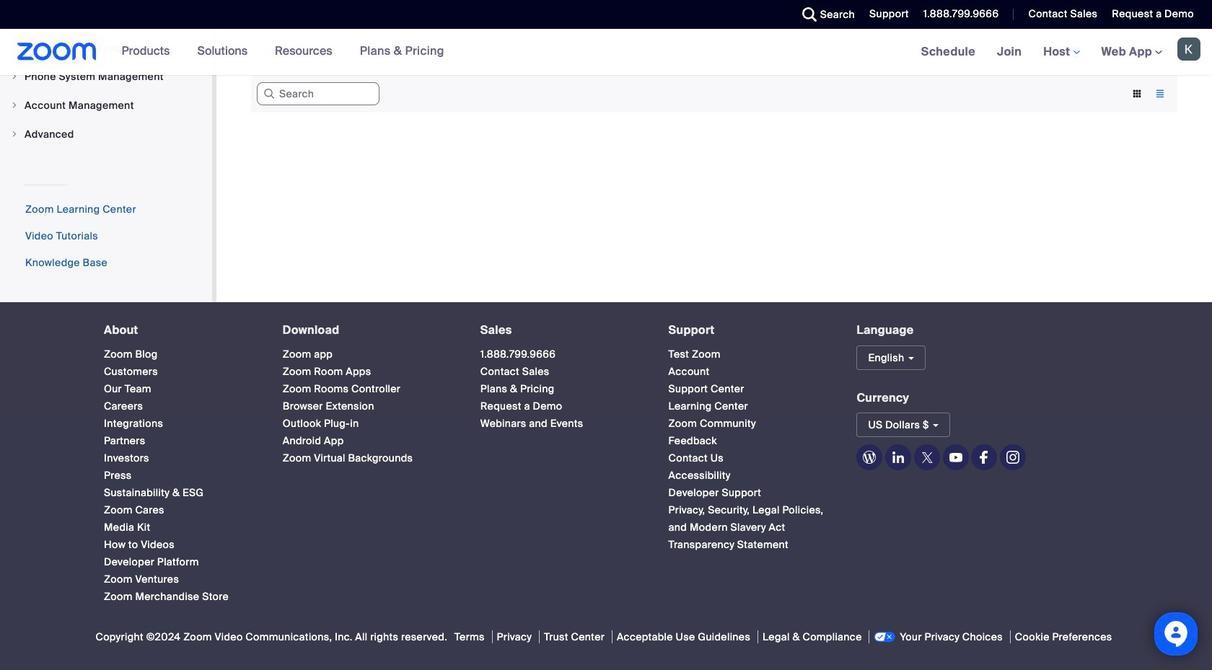 Task type: locate. For each thing, give the bounding box(es) containing it.
profile picture image
[[1178, 38, 1201, 61]]

Search text field
[[257, 82, 380, 106]]

product information navigation
[[111, 29, 456, 75]]

2 menu item from the top
[[0, 92, 212, 119]]

2 vertical spatial menu item
[[0, 121, 212, 148]]

banner
[[0, 29, 1213, 76]]

0 vertical spatial right image
[[10, 72, 19, 81]]

grid mode, not selected image
[[1126, 87, 1149, 100]]

2 vertical spatial right image
[[10, 130, 19, 139]]

0 vertical spatial menu item
[[0, 63, 212, 90]]

2 heading from the left
[[283, 324, 455, 337]]

menu item
[[0, 63, 212, 90], [0, 92, 212, 119], [0, 121, 212, 148]]

1 vertical spatial menu item
[[0, 92, 212, 119]]

1 heading from the left
[[104, 324, 257, 337]]

right image
[[10, 72, 19, 81], [10, 101, 19, 110], [10, 130, 19, 139]]

1 vertical spatial right image
[[10, 101, 19, 110]]

heading
[[104, 324, 257, 337], [283, 324, 455, 337], [481, 324, 643, 337], [669, 324, 831, 337]]

meetings navigation
[[911, 29, 1213, 76]]

3 right image from the top
[[10, 130, 19, 139]]

admin menu menu
[[0, 0, 212, 149]]



Task type: describe. For each thing, give the bounding box(es) containing it.
list mode, selected image
[[1149, 87, 1173, 100]]

1 menu item from the top
[[0, 63, 212, 90]]

zoom logo image
[[17, 43, 96, 61]]

3 menu item from the top
[[0, 121, 212, 148]]

3 heading from the left
[[481, 324, 643, 337]]

4 heading from the left
[[669, 324, 831, 337]]

2 right image from the top
[[10, 101, 19, 110]]

1 right image from the top
[[10, 72, 19, 81]]



Task type: vqa. For each thing, say whether or not it's contained in the screenshot.
third right image from the bottom
yes



